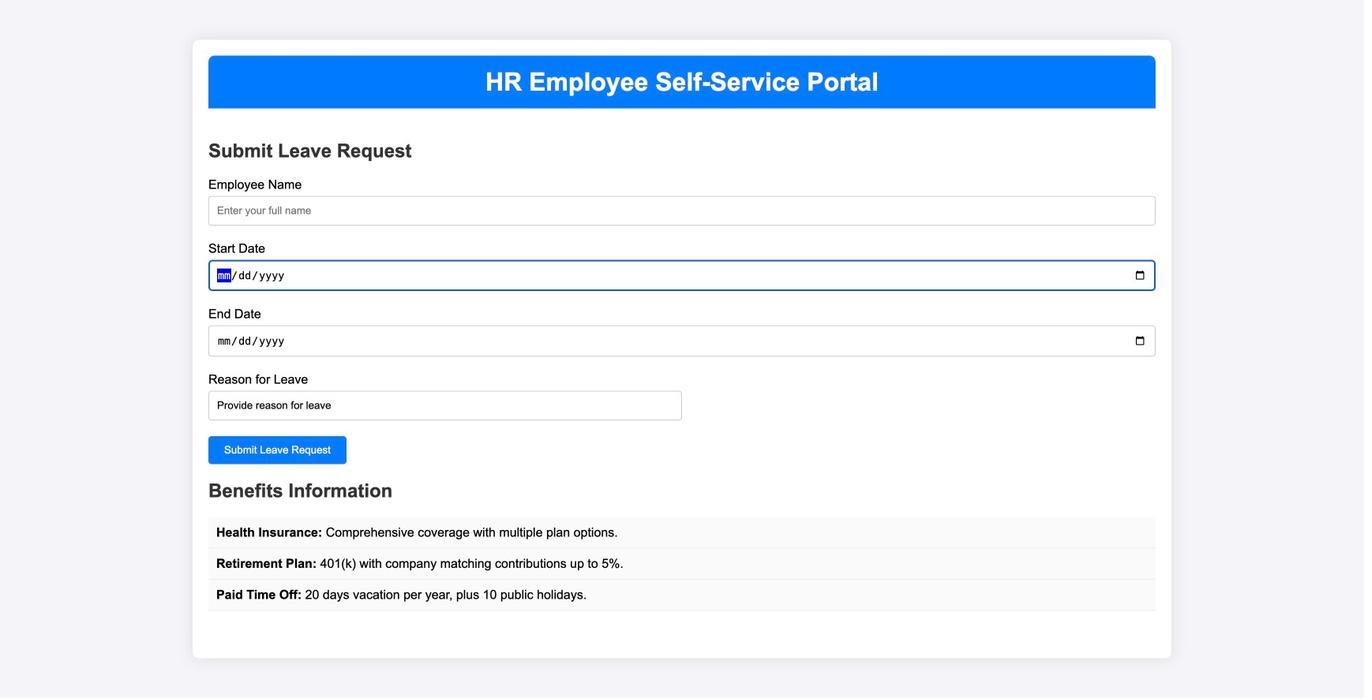 Task type: locate. For each thing, give the bounding box(es) containing it.
None text field
[[208, 391, 682, 421]]

None date field
[[208, 260, 1156, 291], [208, 326, 1156, 357], [208, 260, 1156, 291], [208, 326, 1156, 357]]



Task type: vqa. For each thing, say whether or not it's contained in the screenshot.
TEXT BOX
yes



Task type: describe. For each thing, give the bounding box(es) containing it.
Enter your full name text field
[[208, 196, 1156, 226]]



